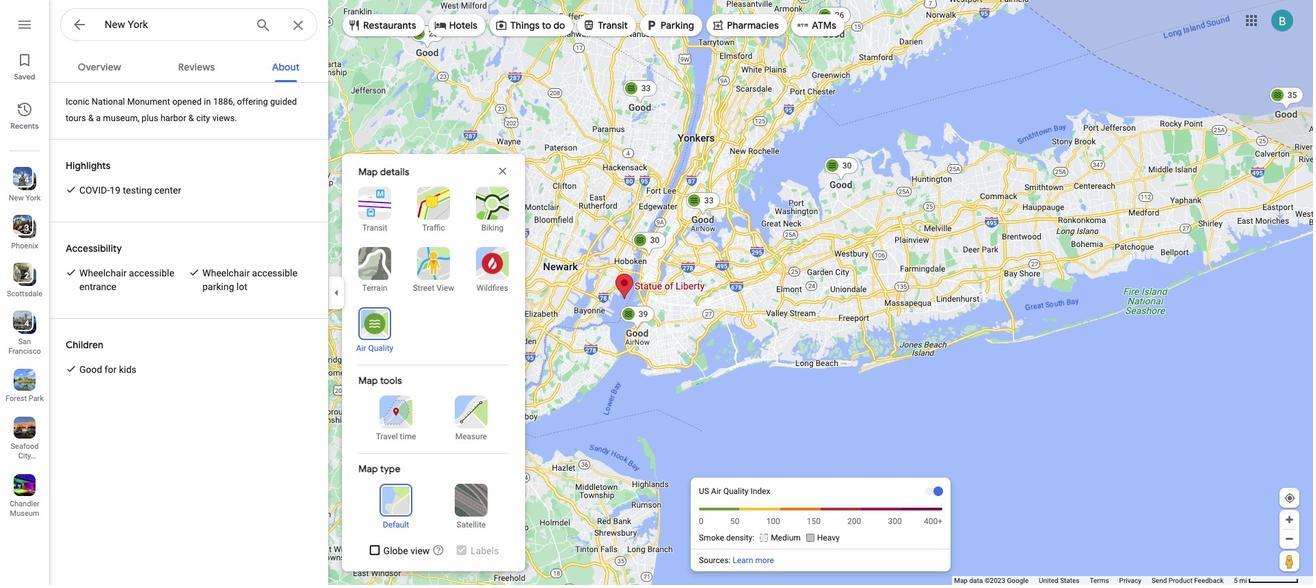 Task type: describe. For each thing, give the bounding box(es) containing it.
more
[[756, 556, 775, 565]]

air inside button
[[356, 344, 366, 353]]

data
[[970, 577, 983, 584]]

zoom out image
[[1285, 534, 1295, 544]]

zoom in image
[[1285, 515, 1295, 525]]

testing
[[123, 185, 152, 196]]

details
[[380, 166, 410, 178]]

terrain
[[362, 283, 388, 293]]

wheelchair accessible parking lot
[[203, 268, 298, 292]]

children
[[66, 339, 103, 351]]

air quality legend image
[[691, 502, 951, 549]]

1 horizontal spatial air
[[712, 487, 722, 496]]

mi
[[1240, 577, 1248, 584]]

restaurants button
[[343, 9, 425, 42]]

learn
[[733, 556, 754, 565]]

lot
[[237, 281, 248, 292]]

for
[[105, 364, 117, 375]]

1 & from the left
[[88, 113, 94, 123]]

map for map tools
[[359, 374, 378, 387]]

Satellite radio
[[441, 484, 502, 530]]

close image
[[497, 165, 509, 177]]

4 for san
[[24, 319, 29, 328]]

reviews
[[178, 61, 215, 73]]

national
[[92, 96, 125, 107]]

forest park button
[[0, 363, 49, 406]]

overview
[[78, 61, 121, 73]]

monument
[[127, 96, 170, 107]]

view
[[437, 283, 455, 293]]

plus
[[142, 113, 158, 123]]

New York field
[[60, 8, 318, 42]]

0 vertical spatial transit
[[598, 19, 628, 31]]

type
[[380, 463, 401, 475]]

19
[[110, 185, 120, 196]]

map tools
[[359, 374, 402, 387]]

learn more link
[[733, 556, 775, 565]]

300
[[888, 517, 902, 526]]

city
[[196, 113, 210, 123]]

chandler museum
[[10, 500, 40, 518]]

san francisco
[[8, 337, 41, 356]]

list containing saved
[[0, 0, 49, 585]]

accessible for wheelchair accessible entrance
[[129, 268, 174, 279]]

reviews button
[[167, 49, 226, 82]]

traffic button
[[409, 187, 458, 233]]

new
[[9, 194, 24, 203]]

product
[[1169, 577, 1193, 584]]

1 horizontal spatial transit button
[[578, 9, 636, 42]]

things to do
[[511, 19, 565, 31]]

4 for new
[[24, 175, 29, 185]]

pharmacies button
[[707, 9, 788, 42]]

street view button
[[409, 247, 458, 294]]

street view
[[413, 283, 455, 293]]

recents button
[[0, 96, 49, 134]]

collapse side panel image
[[329, 285, 344, 300]]

atms
[[812, 19, 837, 31]]

globe view
[[384, 545, 430, 556]]

states
[[1061, 577, 1080, 584]]

york
[[26, 194, 41, 203]]

about
[[272, 61, 300, 73]]

1 vertical spatial quality
[[724, 487, 749, 496]]

50
[[731, 517, 740, 526]]

iconic
[[66, 96, 90, 107]]

hotels button
[[429, 9, 486, 42]]

view
[[411, 545, 430, 556]]

tools
[[380, 374, 402, 387]]

scottsdale
[[7, 289, 42, 298]]

globe
[[384, 545, 408, 556]]

to
[[542, 19, 552, 31]]

zoom out and see the world in 3d tooltip
[[433, 544, 445, 556]]

5
[[1235, 577, 1238, 584]]

google
[[1008, 577, 1029, 584]]

seafood
[[11, 442, 39, 451]]

things
[[511, 19, 540, 31]]

1 vertical spatial transit button
[[350, 187, 400, 233]]

saved button
[[0, 47, 49, 85]]

send product feedback button
[[1152, 576, 1224, 585]]

covid-
[[79, 185, 110, 196]]

menu image
[[16, 16, 33, 33]]

map for map details
[[359, 166, 378, 178]]

 Show Air Quality  checkbox
[[924, 486, 944, 497]]

 button
[[60, 8, 99, 44]]

smoke density:
[[699, 533, 755, 543]]

highlights
[[66, 159, 111, 172]]

heavy
[[818, 533, 840, 543]]

wildfires button
[[468, 247, 517, 294]]

seafood city supermarket
[[5, 442, 48, 470]]

wheelchair for entrance
[[79, 268, 127, 279]]

covid-19 testing center
[[79, 185, 181, 196]]

chandler
[[10, 500, 40, 508]]

park
[[29, 394, 44, 403]]

center
[[154, 185, 181, 196]]

parking
[[661, 19, 695, 31]]

harbor
[[161, 113, 186, 123]]

quality inside button
[[368, 344, 394, 353]]

travel
[[376, 432, 398, 441]]

biking button
[[468, 187, 517, 233]]

accessible for wheelchair accessible parking lot
[[252, 268, 298, 279]]

footer inside google maps element
[[955, 576, 1235, 585]]

map type
[[359, 463, 401, 475]]

travel time
[[376, 432, 416, 441]]

statue of liberty main content
[[49, 49, 328, 585]]

show your location image
[[1284, 492, 1297, 504]]

seafood city supermarket button
[[0, 411, 49, 470]]

views.
[[212, 113, 237, 123]]



Task type: locate. For each thing, give the bounding box(es) containing it.
biking
[[481, 223, 504, 233]]

opened
[[172, 96, 202, 107]]

2 4 places element from the top
[[15, 318, 29, 330]]

accessible inside wheelchair accessible parking lot
[[252, 268, 298, 279]]

transit right do
[[598, 19, 628, 31]]

1 horizontal spatial wheelchair
[[203, 268, 250, 279]]

index
[[751, 487, 771, 496]]

atms button
[[792, 9, 845, 42]]

0 horizontal spatial wheelchair
[[79, 268, 127, 279]]

about statue of liberty region
[[49, 83, 328, 585]]

has wheelchair accessible parking lot element
[[203, 266, 312, 294]]

recents
[[10, 121, 39, 131]]

map
[[359, 166, 378, 178], [359, 374, 378, 387], [359, 463, 378, 475], [955, 577, 968, 584]]

0 vertical spatial air
[[356, 344, 366, 353]]

map left tools
[[359, 374, 378, 387]]

entrance
[[79, 281, 117, 292]]

city
[[18, 452, 31, 461]]

new york
[[9, 194, 41, 203]]

2 places element
[[15, 270, 29, 282]]

0 vertical spatial quality
[[368, 344, 394, 353]]

footer containing map data ©2023 google
[[955, 576, 1235, 585]]

satellite
[[457, 520, 486, 530]]

4 up 'san'
[[24, 319, 29, 328]]

in
[[204, 96, 211, 107]]

4 up new york
[[24, 175, 29, 185]]

measure button
[[441, 396, 502, 442]]

transit button down 'map details'
[[350, 187, 400, 233]]

pharmacies
[[727, 19, 779, 31]]

medium
[[771, 533, 801, 543]]

150
[[807, 517, 821, 526]]

air up the map tools
[[356, 344, 366, 353]]

map for map data ©2023 google
[[955, 577, 968, 584]]

0 horizontal spatial air
[[356, 344, 366, 353]]

francisco
[[8, 347, 41, 356]]

2 4 from the top
[[24, 319, 29, 328]]

0 horizontal spatial accessible
[[129, 268, 174, 279]]

map details
[[359, 166, 410, 178]]

Globe view checkbox
[[369, 544, 430, 558]]

air right us
[[712, 487, 722, 496]]

united states button
[[1039, 576, 1080, 585]]

wheelchair up "parking"
[[203, 268, 250, 279]]

chandler museum button
[[0, 469, 49, 521]]

 search field
[[60, 8, 318, 44]]

1 horizontal spatial transit
[[598, 19, 628, 31]]

4 places element up new york
[[15, 174, 29, 186]]

0 horizontal spatial transit
[[362, 223, 388, 233]]

covid-19 testing center element
[[79, 183, 181, 197]]

tours
[[66, 113, 86, 123]]

transit up terrain button
[[362, 223, 388, 233]]

1 accessible from the left
[[129, 268, 174, 279]]

forest park
[[6, 394, 44, 403]]

phoenix
[[11, 242, 38, 250]]

none field inside 'new york' field
[[105, 16, 244, 33]]

travel time button
[[366, 396, 426, 442]]

street
[[413, 283, 435, 293]]

0 vertical spatial transit button
[[578, 9, 636, 42]]

wildfires
[[477, 283, 509, 293]]

good for kids element
[[79, 363, 137, 376]]

accessible inside wheelchair accessible entrance
[[129, 268, 174, 279]]

1 vertical spatial 4 places element
[[15, 318, 29, 330]]

time
[[400, 432, 416, 441]]

Labels checkbox
[[456, 544, 499, 558]]

terms button
[[1090, 576, 1110, 585]]

show street view coverage image
[[1280, 551, 1300, 571]]

map left data
[[955, 577, 968, 584]]

museum
[[10, 509, 39, 518]]

0 horizontal spatial transit button
[[350, 187, 400, 233]]

3 places element
[[15, 222, 29, 234]]

tab list inside google maps element
[[49, 49, 328, 82]]

wheelchair accessible entrance
[[79, 268, 174, 292]]

0 horizontal spatial quality
[[368, 344, 394, 353]]

2 & from the left
[[189, 113, 194, 123]]

1 vertical spatial 4
[[24, 319, 29, 328]]

1 vertical spatial air
[[712, 487, 722, 496]]

tab list
[[49, 49, 328, 82]]

4 places element for san
[[15, 318, 29, 330]]

tab list containing overview
[[49, 49, 328, 82]]

us air quality index
[[699, 487, 771, 496]]

united
[[1039, 577, 1059, 584]]

map left details
[[359, 166, 378, 178]]

terms
[[1090, 577, 1110, 584]]

2 accessible from the left
[[252, 268, 298, 279]]

accessibility
[[66, 242, 122, 255]]

measure
[[456, 432, 487, 441]]

labels
[[471, 545, 499, 556]]

& left a
[[88, 113, 94, 123]]

default
[[383, 520, 409, 530]]

has wheelchair accessible entrance element
[[79, 266, 189, 294]]

footer
[[955, 576, 1235, 585]]

good
[[79, 364, 102, 375]]

wheelchair inside wheelchair accessible parking lot
[[203, 268, 250, 279]]

density:
[[727, 533, 755, 543]]

100
[[767, 517, 781, 526]]

overview button
[[67, 49, 132, 82]]

a
[[96, 113, 101, 123]]

4 places element for new
[[15, 174, 29, 186]]

wheelchair for parking
[[203, 268, 250, 279]]

parking
[[203, 281, 234, 292]]

traffic
[[422, 223, 445, 233]]

things to do button
[[490, 9, 574, 42]]

google account: brad klo  
(klobrad84@gmail.com) image
[[1272, 9, 1294, 31]]

hotels
[[449, 19, 478, 31]]

& left "city"
[[189, 113, 194, 123]]

wheelchair inside wheelchair accessible entrance
[[79, 268, 127, 279]]

quality left index
[[724, 487, 749, 496]]

transit button
[[578, 9, 636, 42], [350, 187, 400, 233]]

2 wheelchair from the left
[[203, 268, 250, 279]]

1 horizontal spatial quality
[[724, 487, 749, 496]]

Default radio
[[366, 484, 426, 530]]

quality
[[368, 344, 394, 353], [724, 487, 749, 496]]

4 places element up 'san'
[[15, 318, 29, 330]]

0 horizontal spatial &
[[88, 113, 94, 123]]

feedback
[[1195, 577, 1224, 584]]

None field
[[105, 16, 244, 33]]


[[71, 15, 88, 34]]

1 4 from the top
[[24, 175, 29, 185]]

map left type
[[359, 463, 378, 475]]

us
[[699, 487, 710, 496]]

1 wheelchair from the left
[[79, 268, 127, 279]]

google maps element
[[0, 0, 1314, 585]]

privacy button
[[1120, 576, 1142, 585]]

1 horizontal spatial &
[[189, 113, 194, 123]]

wheelchair up entrance
[[79, 268, 127, 279]]

&
[[88, 113, 94, 123], [189, 113, 194, 123]]

map data ©2023 google
[[955, 577, 1029, 584]]

1 4 places element from the top
[[15, 174, 29, 186]]

0 vertical spatial 4 places element
[[15, 174, 29, 186]]

200
[[848, 517, 862, 526]]

san
[[18, 337, 31, 346]]

3
[[24, 223, 29, 233]]

send
[[1152, 577, 1168, 584]]

0 vertical spatial 4
[[24, 175, 29, 185]]

transit button right do
[[578, 9, 636, 42]]

2
[[24, 271, 29, 281]]

museum,
[[103, 113, 140, 123]]

list
[[0, 0, 49, 585]]

privacy
[[1120, 577, 1142, 584]]

0
[[699, 517, 704, 526]]

sources:
[[699, 556, 731, 565]]

quality up the map tools
[[368, 344, 394, 353]]

4 places element
[[15, 174, 29, 186], [15, 318, 29, 330]]

united states
[[1039, 577, 1080, 584]]

forest
[[6, 394, 27, 403]]

air quality
[[356, 344, 394, 353]]

map inside footer
[[955, 577, 968, 584]]

guided
[[270, 96, 297, 107]]

1 vertical spatial transit
[[362, 223, 388, 233]]

map for map type
[[359, 463, 378, 475]]

1 horizontal spatial accessible
[[252, 268, 298, 279]]



Task type: vqa. For each thing, say whether or not it's contained in the screenshot.
leftmost "TRANSIT"
yes



